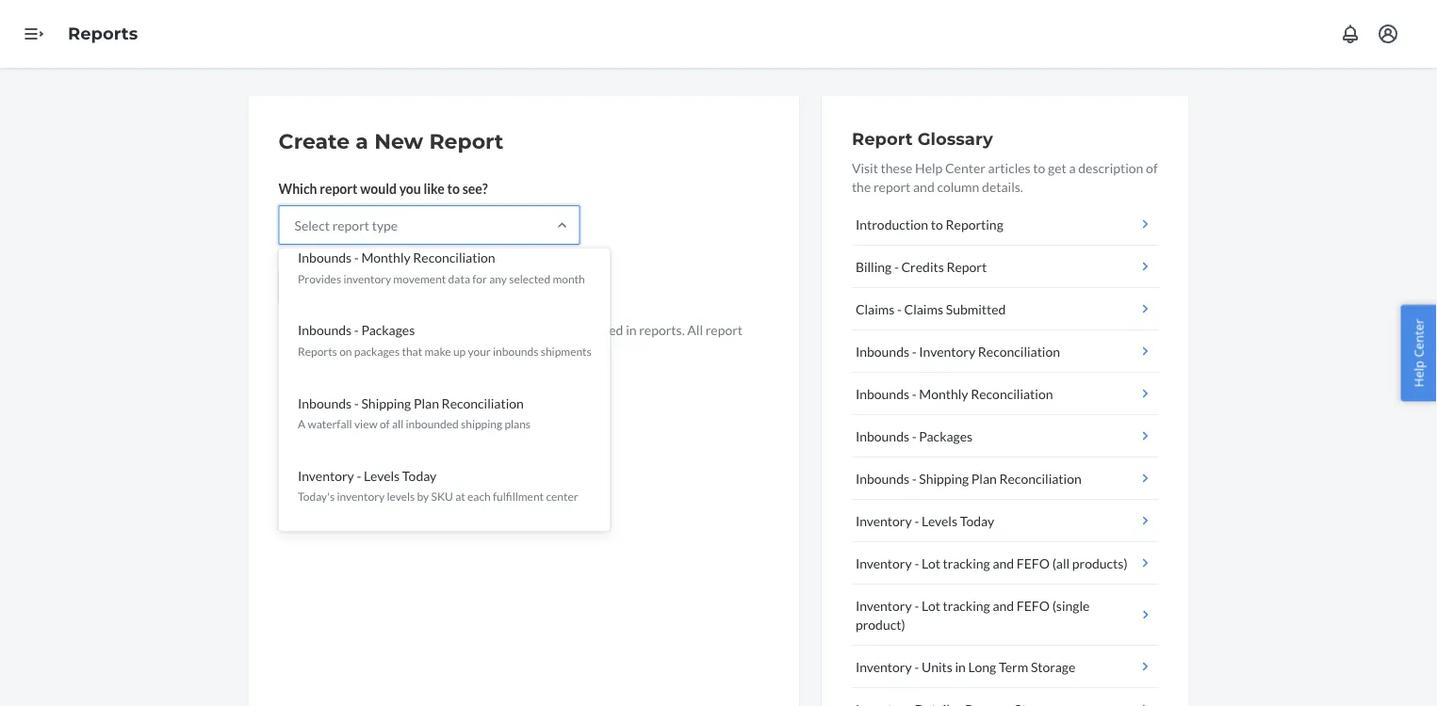 Task type: vqa. For each thing, say whether or not it's contained in the screenshot.


Task type: describe. For each thing, give the bounding box(es) containing it.
- for billing - credits report
[[894, 259, 899, 275]]

introduction to reporting
[[856, 216, 1004, 232]]

select report type
[[295, 217, 398, 233]]

a
[[297, 417, 305, 431]]

products)
[[1072, 556, 1128, 572]]

- for inbounds - inventory reconciliation
[[912, 344, 917, 360]]

claims - claims submitted
[[856, 301, 1006, 317]]

inventory for levels
[[337, 490, 384, 504]]

inbounds - packages button
[[852, 416, 1159, 458]]

reports inside inbounds - packages reports on packages that make up your inbounds shipments
[[297, 345, 337, 358]]

reconciliation for inbounds - inventory reconciliation
[[978, 344, 1060, 360]]

inbounded
[[405, 417, 458, 431]]

storage
[[1031, 659, 1076, 675]]

help inside visit these help center articles to get a description of the report and column details.
[[915, 160, 943, 176]]

and for inventory - lot tracking and fefo (all products)
[[993, 556, 1014, 572]]

in inside inventory - units in long term storage button
[[955, 659, 966, 675]]

inbounds for inbounds - monthly reconciliation provides inventory movement data for any selected month
[[297, 250, 351, 266]]

on
[[339, 345, 352, 358]]

inbounds - monthly reconciliation provides inventory movement data for any selected month
[[297, 250, 585, 286]]

today for inventory - levels today
[[960, 513, 995, 529]]

get
[[1048, 160, 1067, 176]]

inventory for inventory - units in long term storage
[[856, 659, 912, 675]]

2 claims from the left
[[904, 301, 944, 317]]

billing - credits report
[[856, 259, 987, 275]]

to right like
[[447, 181, 460, 197]]

packages for inbounds - packages
[[919, 428, 973, 444]]

new
[[374, 129, 423, 154]]

are
[[341, 341, 360, 357]]

reporting
[[946, 216, 1004, 232]]

report for which report would you like to see?
[[320, 181, 358, 197]]

take
[[317, 322, 342, 338]]

- for inbounds - packages reports on packages that make up your inbounds shipments
[[354, 323, 358, 339]]

help center
[[1410, 319, 1427, 388]]

help center button
[[1401, 305, 1437, 402]]

would
[[360, 181, 397, 197]]

details.
[[982, 179, 1023, 195]]

submitted
[[946, 301, 1006, 317]]

lot for inventory - lot tracking and fefo (single product)
[[922, 598, 941, 614]]

inbounds - monthly reconciliation
[[856, 386, 1053, 402]]

by
[[417, 490, 429, 504]]

0 horizontal spatial a
[[356, 129, 368, 154]]

plan for inbounds - shipping plan reconciliation
[[972, 471, 997, 487]]

inbounds
[[493, 345, 538, 358]]

waterfall
[[307, 417, 352, 431]]

center
[[546, 490, 578, 504]]

create report button
[[279, 268, 393, 305]]

and inside visit these help center articles to get a description of the report and column details.
[[913, 179, 935, 195]]

that
[[401, 345, 422, 358]]

at
[[455, 490, 465, 504]]

inventory - units in long term storage button
[[852, 647, 1159, 689]]

- for inbounds - shipping plan reconciliation
[[912, 471, 917, 487]]

- for inventory - levels today
[[915, 513, 919, 529]]

fields
[[307, 341, 338, 357]]

(utc).
[[464, 341, 501, 357]]

1 horizontal spatial in
[[626, 322, 637, 338]]

inbounds for inbounds - monthly reconciliation
[[856, 386, 910, 402]]

inventory - levels today button
[[852, 501, 1159, 543]]

reconciliation down inbounds - packages button
[[1000, 471, 1082, 487]]

select
[[295, 217, 330, 233]]

any
[[489, 272, 506, 286]]

reports link
[[68, 23, 138, 44]]

like
[[424, 181, 445, 197]]

movement
[[393, 272, 446, 286]]

billing
[[856, 259, 892, 275]]

packages
[[354, 345, 399, 358]]

0 horizontal spatial in
[[362, 341, 373, 357]]

long
[[969, 659, 997, 675]]

inbounds - monthly reconciliation button
[[852, 373, 1159, 416]]

inbounds - shipping plan reconciliation
[[856, 471, 1082, 487]]

inventory - lot tracking and fefo (single product)
[[856, 598, 1090, 633]]

billing - credits report button
[[852, 246, 1159, 288]]

inventory - lot tracking and fefo (all products)
[[856, 556, 1128, 572]]

these
[[881, 160, 913, 176]]

time
[[279, 341, 305, 357]]

inbounds - shipping plan reconciliation button
[[852, 458, 1159, 501]]

today's
[[297, 490, 334, 504]]

open account menu image
[[1377, 23, 1400, 45]]

shipping for inbounds - shipping plan reconciliation
[[919, 471, 969, 487]]

hours
[[386, 322, 419, 338]]

tracking for (all
[[943, 556, 990, 572]]

inbounds for inbounds - inventory reconciliation
[[856, 344, 910, 360]]

report glossary
[[852, 128, 993, 149]]

see?
[[462, 181, 488, 197]]

your
[[468, 345, 490, 358]]

reconciliation for inbounds - monthly reconciliation
[[971, 386, 1053, 402]]

shipping
[[460, 417, 502, 431]]

levels for inventory - levels today
[[922, 513, 958, 529]]

open navigation image
[[23, 23, 45, 45]]

report inside visit these help center articles to get a description of the report and column details.
[[874, 179, 911, 195]]

glossary
[[918, 128, 993, 149]]

inbounds - packages
[[856, 428, 973, 444]]

- for inbounds - shipping plan reconciliation a waterfall view of all inbounded shipping plans
[[354, 395, 358, 411]]

units
[[922, 659, 953, 675]]

type
[[372, 217, 398, 233]]

inventory - lot tracking and fefo (all products) button
[[852, 543, 1159, 585]]

it may take up to 2 hours for new information to be reflected in reports. all report time fields are in universal time (utc).
[[279, 322, 743, 357]]

for inside the it may take up to 2 hours for new information to be reflected in reports. all report time fields are in universal time (utc).
[[422, 322, 439, 338]]

(single
[[1053, 598, 1090, 614]]

of inside inbounds - shipping plan reconciliation a waterfall view of all inbounded shipping plans
[[379, 417, 389, 431]]

product)
[[856, 617, 905, 633]]

provides
[[297, 272, 341, 286]]

time
[[433, 341, 462, 357]]

0 horizontal spatial reports
[[68, 23, 138, 44]]

up inside the it may take up to 2 hours for new information to be reflected in reports. all report time fields are in universal time (utc).
[[344, 322, 359, 338]]

help inside button
[[1410, 361, 1427, 388]]

reflected
[[571, 322, 623, 338]]

shipments
[[540, 345, 591, 358]]

plan for inbounds - shipping plan reconciliation a waterfall view of all inbounded shipping plans
[[413, 395, 439, 411]]

1 horizontal spatial report
[[852, 128, 913, 149]]

claims - claims submitted button
[[852, 288, 1159, 331]]

view
[[354, 417, 377, 431]]

- for inventory - units in long term storage
[[915, 659, 919, 675]]

and for inventory - lot tracking and fefo (single product)
[[993, 598, 1014, 614]]

monthly for inbounds - monthly reconciliation
[[919, 386, 969, 402]]

reports.
[[639, 322, 685, 338]]

inbounds for inbounds - packages reports on packages that make up your inbounds shipments
[[297, 323, 351, 339]]



Task type: locate. For each thing, give the bounding box(es) containing it.
create up may
[[295, 279, 335, 295]]

0 vertical spatial lot
[[922, 556, 941, 572]]

0 horizontal spatial today
[[402, 468, 436, 484]]

may
[[290, 322, 314, 338]]

plan down inbounds - packages button
[[972, 471, 997, 487]]

information
[[469, 322, 537, 338]]

a
[[356, 129, 368, 154], [1069, 160, 1076, 176]]

2 lot from the top
[[922, 598, 941, 614]]

inventory for monthly
[[343, 272, 391, 286]]

all
[[687, 322, 703, 338]]

1 horizontal spatial shipping
[[919, 471, 969, 487]]

1 vertical spatial for
[[422, 322, 439, 338]]

0 horizontal spatial shipping
[[361, 395, 411, 411]]

create for create a new report
[[279, 129, 350, 154]]

for up make
[[422, 322, 439, 338]]

today up by
[[402, 468, 436, 484]]

0 horizontal spatial for
[[422, 322, 439, 338]]

up inside inbounds - packages reports on packages that make up your inbounds shipments
[[453, 345, 465, 358]]

inbounds for inbounds - shipping plan reconciliation
[[856, 471, 910, 487]]

inbounds down the claims - claims submitted
[[856, 344, 910, 360]]

up up are
[[344, 322, 359, 338]]

make
[[424, 345, 451, 358]]

0 horizontal spatial plan
[[413, 395, 439, 411]]

inbounds
[[297, 250, 351, 266], [297, 323, 351, 339], [856, 344, 910, 360], [856, 386, 910, 402], [297, 395, 351, 411], [856, 428, 910, 444], [856, 471, 910, 487]]

inventory inside inventory - levels today today's inventory levels by sku at each fulfillment center
[[337, 490, 384, 504]]

inventory for inventory - levels today
[[856, 513, 912, 529]]

center inside visit these help center articles to get a description of the report and column details.
[[945, 160, 986, 176]]

reports down the take at the left top
[[297, 345, 337, 358]]

0 vertical spatial for
[[472, 272, 487, 286]]

plan
[[413, 395, 439, 411], [972, 471, 997, 487]]

- up inventory - units in long term storage
[[915, 598, 919, 614]]

- for claims - claims submitted
[[897, 301, 902, 317]]

lot inside "inventory - lot tracking and fefo (single product)"
[[922, 598, 941, 614]]

inventory up the inbounds - monthly reconciliation
[[919, 344, 976, 360]]

1 horizontal spatial for
[[472, 272, 487, 286]]

1 claims from the left
[[856, 301, 895, 317]]

monthly for inbounds - monthly reconciliation provides inventory movement data for any selected month
[[361, 250, 410, 266]]

1 horizontal spatial packages
[[919, 428, 973, 444]]

inventory left levels
[[337, 490, 384, 504]]

lot down inventory - levels today
[[922, 556, 941, 572]]

inventory inside inbounds - monthly reconciliation provides inventory movement data for any selected month
[[343, 272, 391, 286]]

to inside visit these help center articles to get a description of the report and column details.
[[1033, 160, 1046, 176]]

0 horizontal spatial up
[[344, 322, 359, 338]]

today inside button
[[960, 513, 995, 529]]

open notifications image
[[1339, 23, 1362, 45]]

report up see?
[[429, 129, 504, 154]]

introduction to reporting button
[[852, 204, 1159, 246]]

inbounds down inbounds - packages
[[856, 471, 910, 487]]

visit these help center articles to get a description of the report and column details.
[[852, 160, 1158, 195]]

in right are
[[362, 341, 373, 357]]

0 vertical spatial levels
[[363, 468, 399, 484]]

1 vertical spatial fefo
[[1017, 598, 1050, 614]]

0 vertical spatial plan
[[413, 395, 439, 411]]

inbounds up inbounds - packages
[[856, 386, 910, 402]]

lot up "units"
[[922, 598, 941, 614]]

plans
[[504, 417, 530, 431]]

report for create report
[[338, 279, 377, 295]]

1 vertical spatial center
[[1410, 319, 1427, 358]]

0 horizontal spatial report
[[429, 129, 504, 154]]

be
[[554, 322, 569, 338]]

packages inside button
[[919, 428, 973, 444]]

2
[[376, 322, 384, 338]]

- inside inventory - levels today today's inventory levels by sku at each fulfillment center
[[356, 468, 361, 484]]

reconciliation down claims - claims submitted button
[[978, 344, 1060, 360]]

lot
[[922, 556, 941, 572], [922, 598, 941, 614]]

1 horizontal spatial a
[[1069, 160, 1076, 176]]

reconciliation for inbounds - monthly reconciliation provides inventory movement data for any selected month
[[413, 250, 495, 266]]

- for inventory - lot tracking and fefo (single product)
[[915, 598, 919, 614]]

inventory down product)
[[856, 659, 912, 675]]

report right all
[[706, 322, 743, 338]]

it
[[279, 322, 288, 338]]

inbounds for inbounds - shipping plan reconciliation a waterfall view of all inbounded shipping plans
[[297, 395, 351, 411]]

tracking down inventory - lot tracking and fefo (all products)
[[943, 598, 990, 614]]

a left new
[[356, 129, 368, 154]]

- for inventory - lot tracking and fefo (all products)
[[915, 556, 919, 572]]

levels up levels
[[363, 468, 399, 484]]

reports right open navigation image
[[68, 23, 138, 44]]

1 horizontal spatial plan
[[972, 471, 997, 487]]

- inside inbounds - shipping plan reconciliation a waterfall view of all inbounded shipping plans
[[354, 395, 358, 411]]

monthly
[[361, 250, 410, 266], [919, 386, 969, 402]]

create inside create report button
[[295, 279, 335, 295]]

lot inside button
[[922, 556, 941, 572]]

packages down the inbounds - monthly reconciliation
[[919, 428, 973, 444]]

report left type
[[332, 217, 369, 233]]

plan up inbounded
[[413, 395, 439, 411]]

1 vertical spatial tracking
[[943, 598, 990, 614]]

0 horizontal spatial of
[[379, 417, 389, 431]]

fefo for (single
[[1017, 598, 1050, 614]]

0 vertical spatial fefo
[[1017, 556, 1050, 572]]

inventory up today's
[[297, 468, 354, 484]]

1 vertical spatial packages
[[919, 428, 973, 444]]

reconciliation
[[413, 250, 495, 266], [978, 344, 1060, 360], [971, 386, 1053, 402], [441, 395, 523, 411], [1000, 471, 1082, 487]]

to left reporting
[[931, 216, 943, 232]]

1 horizontal spatial up
[[453, 345, 465, 358]]

0 horizontal spatial help
[[915, 160, 943, 176]]

0 vertical spatial a
[[356, 129, 368, 154]]

0 vertical spatial monthly
[[361, 250, 410, 266]]

- inside "inventory - lot tracking and fefo (single product)"
[[915, 598, 919, 614]]

0 vertical spatial tracking
[[943, 556, 990, 572]]

inventory for inventory - lot tracking and fefo (all products)
[[856, 556, 912, 572]]

credits
[[902, 259, 944, 275]]

- inside inbounds - monthly reconciliation provides inventory movement data for any selected month
[[354, 250, 358, 266]]

-
[[354, 250, 358, 266], [894, 259, 899, 275], [897, 301, 902, 317], [354, 323, 358, 339], [912, 344, 917, 360], [912, 386, 917, 402], [354, 395, 358, 411], [912, 428, 917, 444], [356, 468, 361, 484], [912, 471, 917, 487], [915, 513, 919, 529], [915, 556, 919, 572], [915, 598, 919, 614], [915, 659, 919, 675]]

report inside the it may take up to 2 hours for new information to be reflected in reports. all report time fields are in universal time (utc).
[[706, 322, 743, 338]]

a right get
[[1069, 160, 1076, 176]]

reconciliation inside inbounds - shipping plan reconciliation a waterfall view of all inbounded shipping plans
[[441, 395, 523, 411]]

today for inventory - levels today today's inventory levels by sku at each fulfillment center
[[402, 468, 436, 484]]

which report would you like to see?
[[279, 181, 488, 197]]

of inside visit these help center articles to get a description of the report and column details.
[[1146, 160, 1158, 176]]

description
[[1079, 160, 1144, 176]]

0 vertical spatial reports
[[68, 23, 138, 44]]

universal
[[375, 341, 430, 357]]

tracking inside button
[[943, 556, 990, 572]]

to left be
[[539, 322, 552, 338]]

inventory right provides
[[343, 272, 391, 286]]

0 vertical spatial shipping
[[361, 395, 411, 411]]

visit
[[852, 160, 878, 176]]

for inside inbounds - monthly reconciliation provides inventory movement data for any selected month
[[472, 272, 487, 286]]

and left the column
[[913, 179, 935, 195]]

to left get
[[1033, 160, 1046, 176]]

- inside inbounds - packages reports on packages that make up your inbounds shipments
[[354, 323, 358, 339]]

claims down 'billing'
[[856, 301, 895, 317]]

0 vertical spatial today
[[402, 468, 436, 484]]

1 vertical spatial and
[[993, 556, 1014, 572]]

create for create report
[[295, 279, 335, 295]]

tracking for (single
[[943, 598, 990, 614]]

report up 2
[[338, 279, 377, 295]]

shipping up inventory - levels today
[[919, 471, 969, 487]]

today inside inventory - levels today today's inventory levels by sku at each fulfillment center
[[402, 468, 436, 484]]

0 horizontal spatial monthly
[[361, 250, 410, 266]]

1 vertical spatial help
[[1410, 361, 1427, 388]]

1 vertical spatial a
[[1069, 160, 1076, 176]]

1 horizontal spatial help
[[1410, 361, 1427, 388]]

0 vertical spatial help
[[915, 160, 943, 176]]

create a new report
[[279, 129, 504, 154]]

- up are
[[354, 323, 358, 339]]

inventory
[[919, 344, 976, 360], [297, 468, 354, 484], [856, 513, 912, 529], [856, 556, 912, 572], [856, 598, 912, 614], [856, 659, 912, 675]]

inbounds - packages reports on packages that make up your inbounds shipments
[[297, 323, 591, 358]]

for
[[472, 272, 487, 286], [422, 322, 439, 338]]

month
[[552, 272, 585, 286]]

- down view
[[356, 468, 361, 484]]

inbounds - inventory reconciliation
[[856, 344, 1060, 360]]

to
[[1033, 160, 1046, 176], [447, 181, 460, 197], [931, 216, 943, 232], [361, 322, 374, 338], [539, 322, 552, 338]]

up left your
[[453, 345, 465, 358]]

of right the description
[[1146, 160, 1158, 176]]

inbounds - inventory reconciliation button
[[852, 331, 1159, 373]]

plan inside button
[[972, 471, 997, 487]]

in left reports.
[[626, 322, 637, 338]]

0 vertical spatial and
[[913, 179, 935, 195]]

- down inventory - levels today
[[915, 556, 919, 572]]

1 vertical spatial today
[[960, 513, 995, 529]]

inbounds up provides
[[297, 250, 351, 266]]

fulfillment
[[492, 490, 543, 504]]

2 horizontal spatial report
[[947, 259, 987, 275]]

inbounds inside inbounds - monthly reconciliation provides inventory movement data for any selected month
[[297, 250, 351, 266]]

0 horizontal spatial packages
[[361, 323, 415, 339]]

0 vertical spatial inventory
[[343, 272, 391, 286]]

report inside button
[[338, 279, 377, 295]]

monthly down type
[[361, 250, 410, 266]]

inventory up product)
[[856, 598, 912, 614]]

help
[[915, 160, 943, 176], [1410, 361, 1427, 388]]

inventory for inventory - lot tracking and fefo (single product)
[[856, 598, 912, 614]]

1 horizontal spatial of
[[1146, 160, 1158, 176]]

selected
[[509, 272, 550, 286]]

levels
[[386, 490, 414, 504]]

reconciliation up shipping
[[441, 395, 523, 411]]

reconciliation down inbounds - inventory reconciliation button
[[971, 386, 1053, 402]]

report up 'these'
[[852, 128, 913, 149]]

levels inside inventory - levels today today's inventory levels by sku at each fulfillment center
[[363, 468, 399, 484]]

0 vertical spatial up
[[344, 322, 359, 338]]

in left long
[[955, 659, 966, 675]]

2 horizontal spatial in
[[955, 659, 966, 675]]

of left all
[[379, 417, 389, 431]]

today down inbounds - shipping plan reconciliation
[[960, 513, 995, 529]]

all
[[392, 417, 403, 431]]

1 lot from the top
[[922, 556, 941, 572]]

- right 'billing'
[[894, 259, 899, 275]]

1 vertical spatial of
[[379, 417, 389, 431]]

sku
[[431, 490, 453, 504]]

0 vertical spatial create
[[279, 129, 350, 154]]

report up select report type
[[320, 181, 358, 197]]

inventory - units in long term storage
[[856, 659, 1076, 675]]

1 vertical spatial up
[[453, 345, 465, 358]]

1 vertical spatial reports
[[297, 345, 337, 358]]

0 horizontal spatial claims
[[856, 301, 895, 317]]

0 vertical spatial center
[[945, 160, 986, 176]]

1 vertical spatial shipping
[[919, 471, 969, 487]]

tracking up "inventory - lot tracking and fefo (single product)"
[[943, 556, 990, 572]]

1 horizontal spatial today
[[960, 513, 995, 529]]

each
[[467, 490, 490, 504]]

- down inbounds - packages
[[912, 471, 917, 487]]

1 horizontal spatial levels
[[922, 513, 958, 529]]

a inside visit these help center articles to get a description of the report and column details.
[[1069, 160, 1076, 176]]

monthly inside inbounds - monthly reconciliation provides inventory movement data for any selected month
[[361, 250, 410, 266]]

reconciliation inside inbounds - monthly reconciliation provides inventory movement data for any selected month
[[413, 250, 495, 266]]

0 horizontal spatial center
[[945, 160, 986, 176]]

claims down the credits
[[904, 301, 944, 317]]

(all
[[1053, 556, 1070, 572]]

in
[[626, 322, 637, 338], [362, 341, 373, 357], [955, 659, 966, 675]]

1 vertical spatial create
[[295, 279, 335, 295]]

report for create a new report
[[429, 129, 504, 154]]

shipping inside inbounds - shipping plan reconciliation a waterfall view of all inbounded shipping plans
[[361, 395, 411, 411]]

which
[[279, 181, 317, 197]]

create up which
[[279, 129, 350, 154]]

1 tracking from the top
[[943, 556, 990, 572]]

2 tracking from the top
[[943, 598, 990, 614]]

levels down inbounds - shipping plan reconciliation
[[922, 513, 958, 529]]

center
[[945, 160, 986, 176], [1410, 319, 1427, 358]]

- down inbounds - shipping plan reconciliation
[[915, 513, 919, 529]]

packages up universal
[[361, 323, 415, 339]]

1 horizontal spatial monthly
[[919, 386, 969, 402]]

and
[[913, 179, 935, 195], [993, 556, 1014, 572], [993, 598, 1014, 614]]

introduction
[[856, 216, 929, 232]]

report
[[874, 179, 911, 195], [320, 181, 358, 197], [332, 217, 369, 233], [338, 279, 377, 295], [706, 322, 743, 338]]

for left any
[[472, 272, 487, 286]]

today
[[402, 468, 436, 484], [960, 513, 995, 529]]

- up view
[[354, 395, 358, 411]]

inbounds for inbounds - packages
[[856, 428, 910, 444]]

tracking inside "inventory - lot tracking and fefo (single product)"
[[943, 598, 990, 614]]

1 fefo from the top
[[1017, 556, 1050, 572]]

- for inventory - levels today today's inventory levels by sku at each fulfillment center
[[356, 468, 361, 484]]

articles
[[988, 160, 1031, 176]]

you
[[399, 181, 421, 197]]

2 fefo from the top
[[1017, 598, 1050, 614]]

report inside button
[[947, 259, 987, 275]]

fefo for (all
[[1017, 556, 1050, 572]]

and down inventory - lot tracking and fefo (all products) button
[[993, 598, 1014, 614]]

0 vertical spatial in
[[626, 322, 637, 338]]

1 horizontal spatial center
[[1410, 319, 1427, 358]]

center inside button
[[1410, 319, 1427, 358]]

shipping inside inbounds - shipping plan reconciliation button
[[919, 471, 969, 487]]

2 vertical spatial in
[[955, 659, 966, 675]]

report down reporting
[[947, 259, 987, 275]]

- for inbounds - monthly reconciliation
[[912, 386, 917, 402]]

1 vertical spatial in
[[362, 341, 373, 357]]

inventory - levels today today's inventory levels by sku at each fulfillment center
[[297, 468, 578, 504]]

levels inside button
[[922, 513, 958, 529]]

inventory down inbounds - packages
[[856, 513, 912, 529]]

1 vertical spatial inventory
[[337, 490, 384, 504]]

packages inside inbounds - packages reports on packages that make up your inbounds shipments
[[361, 323, 415, 339]]

inventory - levels today
[[856, 513, 995, 529]]

0 vertical spatial packages
[[361, 323, 415, 339]]

- left "units"
[[915, 659, 919, 675]]

inbounds inside inbounds - packages reports on packages that make up your inbounds shipments
[[297, 323, 351, 339]]

inbounds up the fields
[[297, 323, 351, 339]]

monthly inside button
[[919, 386, 969, 402]]

fefo left (all
[[1017, 556, 1050, 572]]

inventory - lot tracking and fefo (single product) button
[[852, 585, 1159, 647]]

column
[[937, 179, 980, 195]]

and down inventory - levels today button
[[993, 556, 1014, 572]]

- down the inbounds - monthly reconciliation
[[912, 428, 917, 444]]

and inside "inventory - lot tracking and fefo (single product)"
[[993, 598, 1014, 614]]

1 horizontal spatial reports
[[297, 345, 337, 358]]

up
[[344, 322, 359, 338], [453, 345, 465, 358]]

levels for inventory - levels today today's inventory levels by sku at each fulfillment center
[[363, 468, 399, 484]]

inbounds up waterfall
[[297, 395, 351, 411]]

plan inside inbounds - shipping plan reconciliation a waterfall view of all inbounded shipping plans
[[413, 395, 439, 411]]

inventory inside inventory - levels today today's inventory levels by sku at each fulfillment center
[[297, 468, 354, 484]]

reconciliation up data
[[413, 250, 495, 266]]

to inside button
[[931, 216, 943, 232]]

the
[[852, 179, 871, 195]]

- down billing - credits report
[[897, 301, 902, 317]]

to left 2
[[361, 322, 374, 338]]

shipping up all
[[361, 395, 411, 411]]

report for select report type
[[332, 217, 369, 233]]

report for billing - credits report
[[947, 259, 987, 275]]

fefo left "(single"
[[1017, 598, 1050, 614]]

fefo inside "inventory - lot tracking and fefo (single product)"
[[1017, 598, 1050, 614]]

0 horizontal spatial levels
[[363, 468, 399, 484]]

monthly down inbounds - inventory reconciliation
[[919, 386, 969, 402]]

1 vertical spatial plan
[[972, 471, 997, 487]]

report down 'these'
[[874, 179, 911, 195]]

- for inbounds - monthly reconciliation provides inventory movement data for any selected month
[[354, 250, 358, 266]]

- for inbounds - packages
[[912, 428, 917, 444]]

of
[[1146, 160, 1158, 176], [379, 417, 389, 431]]

- up inbounds - packages
[[912, 386, 917, 402]]

packages for inbounds - packages reports on packages that make up your inbounds shipments
[[361, 323, 415, 339]]

1 vertical spatial monthly
[[919, 386, 969, 402]]

- down select report type
[[354, 250, 358, 266]]

inbounds down the inbounds - monthly reconciliation
[[856, 428, 910, 444]]

0 vertical spatial of
[[1146, 160, 1158, 176]]

fefo inside button
[[1017, 556, 1050, 572]]

1 vertical spatial levels
[[922, 513, 958, 529]]

inbounds inside inbounds - shipping plan reconciliation a waterfall view of all inbounded shipping plans
[[297, 395, 351, 411]]

lot for inventory - lot tracking and fefo (all products)
[[922, 556, 941, 572]]

tracking
[[943, 556, 990, 572], [943, 598, 990, 614]]

2 vertical spatial and
[[993, 598, 1014, 614]]

new
[[442, 322, 466, 338]]

1 horizontal spatial claims
[[904, 301, 944, 317]]

shipping for inbounds - shipping plan reconciliation a waterfall view of all inbounded shipping plans
[[361, 395, 411, 411]]

and inside button
[[993, 556, 1014, 572]]

- down the claims - claims submitted
[[912, 344, 917, 360]]

1 vertical spatial lot
[[922, 598, 941, 614]]

inventory down inventory - levels today
[[856, 556, 912, 572]]

term
[[999, 659, 1029, 675]]

create report
[[295, 279, 377, 295]]

inventory inside "inventory - lot tracking and fefo (single product)"
[[856, 598, 912, 614]]



